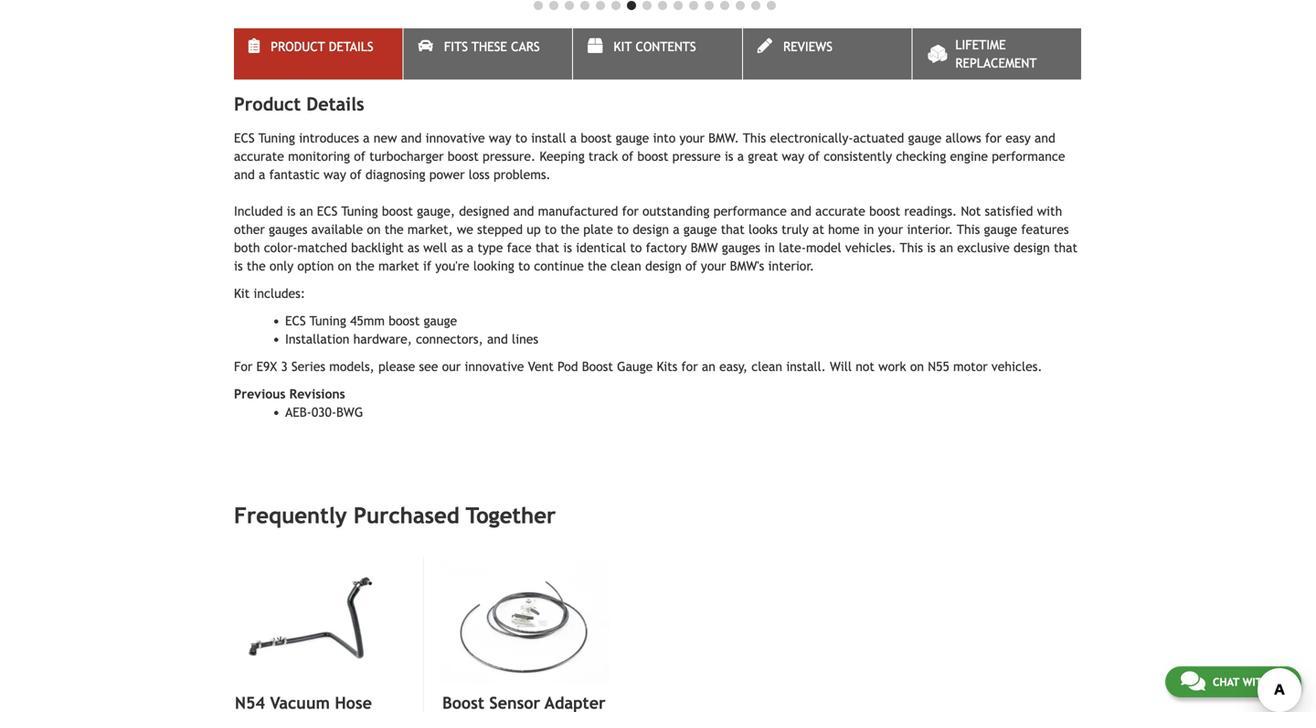 Task type: locate. For each thing, give the bounding box(es) containing it.
previous revisions aeb-030-bwg
[[234, 387, 363, 420]]

e9x
[[256, 359, 277, 374]]

a down "we"
[[467, 241, 474, 255]]

ecs
[[234, 131, 255, 146], [317, 204, 338, 219], [285, 314, 306, 328]]

innovative down lines
[[465, 359, 524, 374]]

design down features
[[1014, 241, 1050, 255]]

vehicles.
[[845, 241, 896, 255], [992, 359, 1043, 374]]

reviews
[[783, 39, 833, 54]]

for left 'outstanding'
[[622, 204, 639, 219]]

1 horizontal spatial gauges
[[722, 241, 761, 255]]

your up pressure
[[680, 131, 705, 146]]

as up you're at top left
[[451, 241, 463, 255]]

0 vertical spatial clean
[[611, 259, 642, 273]]

2 vertical spatial your
[[701, 259, 726, 273]]

easy
[[1006, 131, 1031, 146]]

2 vertical spatial on
[[910, 359, 924, 374]]

1 horizontal spatial interior.
[[907, 222, 953, 237]]

performance up looks
[[714, 204, 787, 219]]

with up features
[[1037, 204, 1062, 219]]

design
[[633, 222, 669, 237], [1014, 241, 1050, 255], [645, 259, 682, 273]]

engine
[[950, 149, 988, 164]]

kit for kit contents
[[614, 39, 632, 54]]

2 horizontal spatial way
[[782, 149, 805, 164]]

gauges up bmw's
[[722, 241, 761, 255]]

0 horizontal spatial gauges
[[269, 222, 307, 237]]

0 vertical spatial this
[[743, 131, 766, 146]]

tuning
[[258, 131, 295, 146], [341, 204, 378, 219], [310, 314, 346, 328]]

available
[[311, 222, 363, 237]]

vehicles. right motor
[[992, 359, 1043, 374]]

accurate
[[234, 149, 284, 164], [815, 204, 866, 219]]

readings.
[[904, 204, 957, 219]]

boost down into
[[637, 149, 669, 164]]

45mm
[[350, 314, 385, 328]]

is inside ecs tuning introduces a new and innovative way to install a boost gauge into your bmw. this electronically-actuated gauge allows for easy and accurate monitoring of turbocharger boost pressure. keeping track of boost pressure is a great way of consistently checking engine performance and a fantastic way of diagnosing power loss problems.
[[725, 149, 734, 164]]

1 horizontal spatial clean
[[752, 359, 782, 374]]

for right kits
[[681, 359, 698, 374]]

2 vertical spatial tuning
[[310, 314, 346, 328]]

gauges
[[269, 222, 307, 237], [722, 241, 761, 255]]

2 vertical spatial ecs
[[285, 314, 306, 328]]

1 vertical spatial tuning
[[341, 204, 378, 219]]

tuning inside ecs tuning introduces a new and innovative way to install a boost gauge into your bmw. this electronically-actuated gauge allows for easy and accurate monitoring of turbocharger boost pressure. keeping track of boost pressure is a great way of consistently checking engine performance and a fantastic way of diagnosing power loss problems.
[[258, 131, 295, 146]]

kit left contents
[[614, 39, 632, 54]]

pressure
[[672, 149, 721, 164]]

0 vertical spatial details
[[329, 39, 373, 54]]

with left us on the right of page
[[1243, 676, 1270, 688]]

way down monitoring
[[324, 167, 346, 182]]

on left n55
[[910, 359, 924, 374]]

1 horizontal spatial performance
[[992, 149, 1065, 164]]

accurate up home
[[815, 204, 866, 219]]

revisions
[[289, 387, 345, 401]]

allows
[[946, 131, 981, 146]]

innovative up the loss
[[426, 131, 485, 146]]

market,
[[408, 222, 453, 237]]

your down bmw on the top right
[[701, 259, 726, 273]]

0 vertical spatial way
[[489, 131, 512, 146]]

and left lines
[[487, 332, 508, 347]]

on
[[367, 222, 381, 237], [338, 259, 352, 273], [910, 359, 924, 374]]

looking
[[473, 259, 514, 273]]

way up pressure.
[[489, 131, 512, 146]]

1 vertical spatial product details
[[234, 93, 364, 115]]

this
[[743, 131, 766, 146], [957, 222, 980, 237], [900, 241, 923, 255]]

0 vertical spatial kit
[[614, 39, 632, 54]]

accurate up fantastic
[[234, 149, 284, 164]]

ecs up available
[[317, 204, 338, 219]]

with
[[1037, 204, 1062, 219], [1243, 676, 1270, 688]]

boost sensor adapter kit image
[[442, 557, 610, 683]]

vehicles. down home
[[845, 241, 896, 255]]

interior.
[[907, 222, 953, 237], [768, 259, 815, 273]]

is down 'bmw.'
[[725, 149, 734, 164]]

interior. down readings.
[[907, 222, 953, 237]]

ecs inside ecs tuning 45mm boost gauge installation hardware, connectors, and lines
[[285, 314, 306, 328]]

0 horizontal spatial clean
[[611, 259, 642, 273]]

of right "track"
[[622, 149, 634, 164]]

to inside ecs tuning introduces a new and innovative way to install a boost gauge into your bmw. this electronically-actuated gauge allows for easy and accurate monitoring of turbocharger boost pressure. keeping track of boost pressure is a great way of consistently checking engine performance and a fantastic way of diagnosing power loss problems.
[[515, 131, 527, 146]]

2 horizontal spatial that
[[1054, 241, 1078, 255]]

1 vertical spatial clean
[[752, 359, 782, 374]]

0 horizontal spatial that
[[536, 241, 559, 255]]

that
[[721, 222, 745, 237], [536, 241, 559, 255], [1054, 241, 1078, 255]]

1 vertical spatial in
[[764, 241, 775, 255]]

that left looks
[[721, 222, 745, 237]]

the down both at the left of the page
[[247, 259, 266, 273]]

both
[[234, 241, 260, 255]]

2 vertical spatial for
[[681, 359, 698, 374]]

a up keeping on the top of page
[[570, 131, 577, 146]]

kit for kit includes:
[[234, 286, 250, 301]]

0 vertical spatial gauges
[[269, 222, 307, 237]]

in down looks
[[764, 241, 775, 255]]

1 horizontal spatial ecs
[[285, 314, 306, 328]]

and up truly
[[791, 204, 812, 219]]

tuning up fantastic
[[258, 131, 295, 146]]

fits these cars
[[444, 39, 540, 54]]

and up turbocharger
[[401, 131, 422, 146]]

0 vertical spatial product
[[271, 39, 325, 54]]

0 vertical spatial design
[[633, 222, 669, 237]]

problems.
[[494, 167, 551, 182]]

clean right easy,
[[752, 359, 782, 374]]

tuning up available
[[341, 204, 378, 219]]

1 vertical spatial kit
[[234, 286, 250, 301]]

0 vertical spatial for
[[985, 131, 1002, 146]]

frequently purchased together
[[234, 503, 556, 529]]

0 horizontal spatial kit
[[234, 286, 250, 301]]

chat
[[1213, 676, 1240, 688]]

tuning up "installation"
[[310, 314, 346, 328]]

ecs inside ecs tuning introduces a new and innovative way to install a boost gauge into your bmw. this electronically-actuated gauge allows for easy and accurate monitoring of turbocharger boost pressure. keeping track of boost pressure is a great way of consistently checking engine performance and a fantastic way of diagnosing power loss problems.
[[234, 131, 255, 146]]

0 horizontal spatial with
[[1037, 204, 1062, 219]]

an left the exclusive at the right top
[[940, 241, 953, 255]]

ecs up "installation"
[[285, 314, 306, 328]]

0 vertical spatial ecs
[[234, 131, 255, 146]]

ecs inside included is an ecs tuning boost gauge, designed and manufactured for outstanding performance and accurate boost readings. not satisfied with other gauges available on the market, we stepped up to the plate to design a gauge that looks truly at home in your interior. this gauge features both color-matched backlight as well as a type face that is identical to factory bmw gauges in late-model vehicles. this is an exclusive design that is the only option on the market if you're looking to continue the clean design of your bmw's interior.
[[317, 204, 338, 219]]

1 vertical spatial vehicles.
[[992, 359, 1043, 374]]

1 vertical spatial on
[[338, 259, 352, 273]]

models,
[[329, 359, 375, 374]]

and up included
[[234, 167, 255, 182]]

0 vertical spatial in
[[864, 222, 874, 237]]

kit left 'includes:'
[[234, 286, 250, 301]]

plate
[[583, 222, 613, 237]]

0 vertical spatial performance
[[992, 149, 1065, 164]]

gauges up color-
[[269, 222, 307, 237]]

outstanding
[[643, 204, 710, 219]]

tuning for 45mm
[[310, 314, 346, 328]]

0 horizontal spatial on
[[338, 259, 352, 273]]

gauge inside ecs tuning 45mm boost gauge installation hardware, connectors, and lines
[[424, 314, 457, 328]]

1 vertical spatial an
[[940, 241, 953, 255]]

2 vertical spatial this
[[900, 241, 923, 255]]

clean inside included is an ecs tuning boost gauge, designed and manufactured for outstanding performance and accurate boost readings. not satisfied with other gauges available on the market, we stepped up to the plate to design a gauge that looks truly at home in your interior. this gauge features both color-matched backlight as well as a type face that is identical to factory bmw gauges in late-model vehicles. this is an exclusive design that is the only option on the market if you're looking to continue the clean design of your bmw's interior.
[[611, 259, 642, 273]]

0 horizontal spatial performance
[[714, 204, 787, 219]]

0 vertical spatial tuning
[[258, 131, 295, 146]]

bwg
[[336, 405, 363, 420]]

bmw.
[[709, 131, 739, 146]]

tuning inside ecs tuning 45mm boost gauge installation hardware, connectors, and lines
[[310, 314, 346, 328]]

aeb-
[[285, 405, 312, 420]]

is down readings.
[[927, 241, 936, 255]]

up
[[527, 222, 541, 237]]

performance down easy
[[992, 149, 1065, 164]]

2 horizontal spatial on
[[910, 359, 924, 374]]

this down not
[[957, 222, 980, 237]]

an up available
[[299, 204, 313, 219]]

with inside 'link'
[[1243, 676, 1270, 688]]

frequently
[[234, 503, 347, 529]]

1 horizontal spatial accurate
[[815, 204, 866, 219]]

vent
[[528, 359, 554, 374]]

1 vertical spatial product
[[234, 93, 301, 115]]

2 horizontal spatial this
[[957, 222, 980, 237]]

0 horizontal spatial accurate
[[234, 149, 284, 164]]

and
[[401, 131, 422, 146], [1035, 131, 1056, 146], [234, 167, 255, 182], [513, 204, 534, 219], [791, 204, 812, 219], [487, 332, 508, 347]]

the down backlight
[[356, 259, 375, 273]]

1 vertical spatial this
[[957, 222, 980, 237]]

electronically-
[[770, 131, 853, 146]]

0 vertical spatial vehicles.
[[845, 241, 896, 255]]

this down readings.
[[900, 241, 923, 255]]

1 horizontal spatial an
[[702, 359, 716, 374]]

is right included
[[287, 204, 296, 219]]

ecs up included
[[234, 131, 255, 146]]

the
[[385, 222, 404, 237], [561, 222, 580, 237], [247, 259, 266, 273], [356, 259, 375, 273], [588, 259, 607, 273]]

series
[[292, 359, 325, 374]]

gauge up connectors,
[[424, 314, 457, 328]]

1 vertical spatial with
[[1243, 676, 1270, 688]]

performance inside ecs tuning introduces a new and innovative way to install a boost gauge into your bmw. this electronically-actuated gauge allows for easy and accurate monitoring of turbocharger boost pressure. keeping track of boost pressure is a great way of consistently checking engine performance and a fantastic way of diagnosing power loss problems.
[[992, 149, 1065, 164]]

design down factory
[[645, 259, 682, 273]]

0 horizontal spatial way
[[324, 167, 346, 182]]

in right home
[[864, 222, 874, 237]]

accurate inside ecs tuning introduces a new and innovative way to install a boost gauge into your bmw. this electronically-actuated gauge allows for easy and accurate monitoring of turbocharger boost pressure. keeping track of boost pressure is a great way of consistently checking engine performance and a fantastic way of diagnosing power loss problems.
[[234, 149, 284, 164]]

for left easy
[[985, 131, 1002, 146]]

monitoring
[[288, 149, 350, 164]]

of down bmw on the top right
[[686, 259, 697, 273]]

that down features
[[1054, 241, 1078, 255]]

way
[[489, 131, 512, 146], [782, 149, 805, 164], [324, 167, 346, 182]]

to up pressure.
[[515, 131, 527, 146]]

into
[[653, 131, 676, 146]]

a
[[363, 131, 370, 146], [570, 131, 577, 146], [737, 149, 744, 164], [259, 167, 265, 182], [673, 222, 680, 237], [467, 241, 474, 255]]

clean down identical
[[611, 259, 642, 273]]

install.
[[786, 359, 826, 374]]

1 horizontal spatial on
[[367, 222, 381, 237]]

your
[[680, 131, 705, 146], [878, 222, 903, 237], [701, 259, 726, 273]]

way down electronically-
[[782, 149, 805, 164]]

introduces
[[299, 131, 359, 146]]

bmw's
[[730, 259, 765, 273]]

0 horizontal spatial for
[[622, 204, 639, 219]]

0 horizontal spatial as
[[408, 241, 419, 255]]

0 vertical spatial interior.
[[907, 222, 953, 237]]

1 vertical spatial performance
[[714, 204, 787, 219]]

an left easy,
[[702, 359, 716, 374]]

1 vertical spatial interior.
[[768, 259, 815, 273]]

0 horizontal spatial an
[[299, 204, 313, 219]]

2 horizontal spatial ecs
[[317, 204, 338, 219]]

1 horizontal spatial with
[[1243, 676, 1270, 688]]

manufactured
[[538, 204, 618, 219]]

2 horizontal spatial an
[[940, 241, 953, 255]]

diagnosing power
[[365, 167, 465, 182]]

on up backlight
[[367, 222, 381, 237]]

0 vertical spatial accurate
[[234, 149, 284, 164]]

your right home
[[878, 222, 903, 237]]

your inside ecs tuning introduces a new and innovative way to install a boost gauge into your bmw. this electronically-actuated gauge allows for easy and accurate monitoring of turbocharger boost pressure. keeping track of boost pressure is a great way of consistently checking engine performance and a fantastic way of diagnosing power loss problems.
[[680, 131, 705, 146]]

2 vertical spatial way
[[324, 167, 346, 182]]

us
[[1273, 676, 1286, 688]]

0 vertical spatial innovative
[[426, 131, 485, 146]]

this up great
[[743, 131, 766, 146]]

0 horizontal spatial ecs
[[234, 131, 255, 146]]

included
[[234, 204, 283, 219]]

gauge up bmw on the top right
[[684, 222, 717, 237]]

1 horizontal spatial as
[[451, 241, 463, 255]]

1 vertical spatial accurate
[[815, 204, 866, 219]]

boost
[[582, 359, 613, 374]]

1 vertical spatial for
[[622, 204, 639, 219]]

performance inside included is an ecs tuning boost gauge, designed and manufactured for outstanding performance and accurate boost readings. not satisfied with other gauges available on the market, we stepped up to the plate to design a gauge that looks truly at home in your interior. this gauge features both color-matched backlight as well as a type face that is identical to factory bmw gauges in late-model vehicles. this is an exclusive design that is the only option on the market if you're looking to continue the clean design of your bmw's interior.
[[714, 204, 787, 219]]

on down matched
[[338, 259, 352, 273]]

as left well
[[408, 241, 419, 255]]

1 vertical spatial ecs
[[317, 204, 338, 219]]

1 horizontal spatial in
[[864, 222, 874, 237]]

consistently
[[824, 149, 892, 164]]

1 horizontal spatial kit
[[614, 39, 632, 54]]

product
[[271, 39, 325, 54], [234, 93, 301, 115]]

to left factory
[[630, 241, 642, 255]]

includes:
[[254, 286, 305, 301]]

n54 vacuum hose relocation kit image
[[235, 557, 403, 683]]

1 horizontal spatial vehicles.
[[992, 359, 1043, 374]]

for
[[985, 131, 1002, 146], [622, 204, 639, 219], [681, 359, 698, 374]]

1 as from the left
[[408, 241, 419, 255]]

that up continue at the top
[[536, 241, 559, 255]]

continue
[[534, 259, 584, 273]]

1 vertical spatial way
[[782, 149, 805, 164]]

interior. down late-
[[768, 259, 815, 273]]

to right up
[[545, 222, 557, 237]]

1 vertical spatial your
[[878, 222, 903, 237]]

1 vertical spatial gauges
[[722, 241, 761, 255]]

0 vertical spatial with
[[1037, 204, 1062, 219]]

gauge,
[[417, 204, 455, 219]]

1 horizontal spatial this
[[900, 241, 923, 255]]

clean
[[611, 259, 642, 273], [752, 359, 782, 374]]

boost up hardware,
[[389, 314, 420, 328]]

0 vertical spatial your
[[680, 131, 705, 146]]

boost inside ecs tuning 45mm boost gauge installation hardware, connectors, and lines
[[389, 314, 420, 328]]

0 vertical spatial product details
[[271, 39, 373, 54]]

0 horizontal spatial vehicles.
[[845, 241, 896, 255]]

2 horizontal spatial for
[[985, 131, 1002, 146]]

track
[[589, 149, 618, 164]]

0 horizontal spatial this
[[743, 131, 766, 146]]

option
[[297, 259, 334, 273]]

design up factory
[[633, 222, 669, 237]]

boost up the loss
[[448, 149, 479, 164]]



Task type: vqa. For each thing, say whether or not it's contained in the screenshot.
the rightmost way
yes



Task type: describe. For each thing, give the bounding box(es) containing it.
checking
[[896, 149, 946, 164]]

this inside ecs tuning introduces a new and innovative way to install a boost gauge into your bmw. this electronically-actuated gauge allows for easy and accurate monitoring of turbocharger boost pressure. keeping track of boost pressure is a great way of consistently checking engine performance and a fantastic way of diagnosing power loss problems.
[[743, 131, 766, 146]]

for inside ecs tuning introduces a new and innovative way to install a boost gauge into your bmw. this electronically-actuated gauge allows for easy and accurate monitoring of turbocharger boost pressure. keeping track of boost pressure is a great way of consistently checking engine performance and a fantastic way of diagnosing power loss problems.
[[985, 131, 1002, 146]]

of down electronically-
[[808, 149, 820, 164]]

not
[[961, 204, 981, 219]]

boost up "track"
[[581, 131, 612, 146]]

a left great
[[737, 149, 744, 164]]

previous
[[234, 387, 286, 401]]

innovative inside ecs tuning introduces a new and innovative way to install a boost gauge into your bmw. this electronically-actuated gauge allows for easy and accurate monitoring of turbocharger boost pressure. keeping track of boost pressure is a great way of consistently checking engine performance and a fantastic way of diagnosing power loss problems.
[[426, 131, 485, 146]]

not
[[856, 359, 875, 374]]

1 vertical spatial innovative
[[465, 359, 524, 374]]

2 vertical spatial an
[[702, 359, 716, 374]]

install
[[531, 131, 566, 146]]

connectors,
[[416, 332, 483, 347]]

loss
[[469, 167, 490, 182]]

to down "face"
[[518, 259, 530, 273]]

chat with us link
[[1165, 666, 1302, 697]]

a down 'outstanding'
[[673, 222, 680, 237]]

please
[[378, 359, 415, 374]]

kit contents
[[614, 39, 696, 54]]

we
[[457, 222, 473, 237]]

2 as from the left
[[451, 241, 463, 255]]

stepped
[[477, 222, 523, 237]]

0 horizontal spatial in
[[764, 241, 775, 255]]

fantastic
[[269, 167, 320, 182]]

lifetime replacement link
[[913, 28, 1081, 80]]

ecs tuning introduces a new and innovative way to install a boost gauge into your bmw. this electronically-actuated gauge allows for easy and accurate monitoring of turbocharger boost pressure. keeping track of boost pressure is a great way of consistently checking engine performance and a fantastic way of diagnosing power loss problems.
[[234, 131, 1065, 182]]

hardware,
[[353, 332, 412, 347]]

designed
[[459, 204, 510, 219]]

boost left readings.
[[869, 204, 901, 219]]

to right plate
[[617, 222, 629, 237]]

looks
[[749, 222, 778, 237]]

features
[[1021, 222, 1069, 237]]

at
[[813, 222, 824, 237]]

1 vertical spatial details
[[306, 93, 364, 115]]

only
[[270, 259, 294, 273]]

actuated
[[853, 131, 904, 146]]

see
[[419, 359, 438, 374]]

accurate inside included is an ecs tuning boost gauge, designed and manufactured for outstanding performance and accurate boost readings. not satisfied with other gauges available on the market, we stepped up to the plate to design a gauge that looks truly at home in your interior. this gauge features both color-matched backlight as well as a type face that is identical to factory bmw gauges in late-model vehicles. this is an exclusive design that is the only option on the market if you're looking to continue the clean design of your bmw's interior.
[[815, 204, 866, 219]]

matched
[[297, 241, 347, 255]]

tuning inside included is an ecs tuning boost gauge, designed and manufactured for outstanding performance and accurate boost readings. not satisfied with other gauges available on the market, we stepped up to the plate to design a gauge that looks truly at home in your interior. this gauge features both color-matched backlight as well as a type face that is identical to factory bmw gauges in late-model vehicles. this is an exclusive design that is the only option on the market if you're looking to continue the clean design of your bmw's interior.
[[341, 204, 378, 219]]

for inside included is an ecs tuning boost gauge, designed and manufactured for outstanding performance and accurate boost readings. not satisfied with other gauges available on the market, we stepped up to the plate to design a gauge that looks truly at home in your interior. this gauge features both color-matched backlight as well as a type face that is identical to factory bmw gauges in late-model vehicles. this is an exclusive design that is the only option on the market if you're looking to continue the clean design of your bmw's interior.
[[622, 204, 639, 219]]

1 horizontal spatial that
[[721, 222, 745, 237]]

gauge up checking
[[908, 131, 942, 146]]

backlight
[[351, 241, 404, 255]]

gauge
[[617, 359, 653, 374]]

late-
[[779, 241, 806, 255]]

ecs tuning 45mm boost gauge installation hardware, connectors, and lines
[[285, 314, 538, 347]]

of inside included is an ecs tuning boost gauge, designed and manufactured for outstanding performance and accurate boost readings. not satisfied with other gauges available on the market, we stepped up to the plate to design a gauge that looks truly at home in your interior. this gauge features both color-matched backlight as well as a type face that is identical to factory bmw gauges in late-model vehicles. this is an exclusive design that is the only option on the market if you're looking to continue the clean design of your bmw's interior.
[[686, 259, 697, 273]]

the down identical
[[588, 259, 607, 273]]

product details link
[[234, 28, 403, 80]]

1 horizontal spatial way
[[489, 131, 512, 146]]

with inside included is an ecs tuning boost gauge, designed and manufactured for outstanding performance and accurate boost readings. not satisfied with other gauges available on the market, we stepped up to the plate to design a gauge that looks truly at home in your interior. this gauge features both color-matched backlight as well as a type face that is identical to factory bmw gauges in late-model vehicles. this is an exclusive design that is the only option on the market if you're looking to continue the clean design of your bmw's interior.
[[1037, 204, 1062, 219]]

the up backlight
[[385, 222, 404, 237]]

kit contents link
[[573, 28, 742, 80]]

our
[[442, 359, 461, 374]]

is up continue at the top
[[563, 241, 572, 255]]

turbocharger
[[369, 149, 444, 164]]

purchased
[[354, 503, 460, 529]]

market
[[378, 259, 419, 273]]

will
[[830, 359, 852, 374]]

gauge left into
[[616, 131, 649, 146]]

lifetime replacement
[[956, 38, 1037, 71]]

the down manufactured
[[561, 222, 580, 237]]

cars
[[511, 39, 540, 54]]

comments image
[[1181, 670, 1206, 692]]

these
[[472, 39, 507, 54]]

and up up
[[513, 204, 534, 219]]

n55
[[928, 359, 950, 374]]

a left new
[[363, 131, 370, 146]]

3
[[281, 359, 288, 374]]

is down both at the left of the page
[[234, 259, 243, 273]]

boost up market,
[[382, 204, 413, 219]]

factory
[[646, 241, 687, 255]]

of down introduces
[[354, 149, 366, 164]]

lifetime
[[956, 38, 1006, 52]]

truly
[[782, 222, 809, 237]]

kit includes:
[[234, 286, 305, 301]]

vehicles. inside included is an ecs tuning boost gauge, designed and manufactured for outstanding performance and accurate boost readings. not satisfied with other gauges available on the market, we stepped up to the plate to design a gauge that looks truly at home in your interior. this gauge features both color-matched backlight as well as a type face that is identical to factory bmw gauges in late-model vehicles. this is an exclusive design that is the only option on the market if you're looking to continue the clean design of your bmw's interior.
[[845, 241, 896, 255]]

home
[[828, 222, 860, 237]]

ecs for ecs tuning introduces a new and innovative way to install a boost gauge into your bmw. this electronically-actuated gauge allows for easy and accurate monitoring of turbocharger boost pressure. keeping track of boost pressure is a great way of consistently checking engine performance and a fantastic way of diagnosing power loss problems.
[[234, 131, 255, 146]]

work
[[879, 359, 906, 374]]

chat with us
[[1213, 676, 1286, 688]]

exclusive
[[957, 241, 1010, 255]]

fits
[[444, 39, 468, 54]]

identical
[[576, 241, 626, 255]]

and right easy
[[1035, 131, 1056, 146]]

great
[[748, 149, 778, 164]]

bmw
[[691, 241, 718, 255]]

replacement
[[956, 56, 1037, 71]]

easy,
[[719, 359, 748, 374]]

you're
[[435, 259, 470, 273]]

of down monitoring
[[350, 167, 362, 182]]

and inside ecs tuning 45mm boost gauge installation hardware, connectors, and lines
[[487, 332, 508, 347]]

model
[[806, 241, 842, 255]]

1 horizontal spatial for
[[681, 359, 698, 374]]

motor
[[953, 359, 988, 374]]

if
[[423, 259, 432, 273]]

other
[[234, 222, 265, 237]]

030-
[[312, 405, 336, 420]]

color-
[[264, 241, 297, 255]]

reviews link
[[743, 28, 912, 80]]

gauge down satisfied
[[984, 222, 1018, 237]]

keeping
[[540, 149, 585, 164]]

face
[[507, 241, 532, 255]]

fits these cars link
[[404, 28, 572, 80]]

for e9x 3 series models, please see our innovative vent pod boost gauge kits for an easy, clean install. will not work on n55 motor vehicles.
[[234, 359, 1043, 374]]

1 vertical spatial design
[[1014, 241, 1050, 255]]

for
[[234, 359, 253, 374]]

installation
[[285, 332, 350, 347]]

contents
[[636, 39, 696, 54]]

a left fantastic
[[259, 167, 265, 182]]

0 vertical spatial an
[[299, 204, 313, 219]]

2 vertical spatial design
[[645, 259, 682, 273]]

ecs for ecs tuning 45mm boost gauge installation hardware, connectors, and lines
[[285, 314, 306, 328]]

together
[[466, 503, 556, 529]]

new
[[374, 131, 397, 146]]

0 vertical spatial on
[[367, 222, 381, 237]]

0 horizontal spatial interior.
[[768, 259, 815, 273]]

tuning for introduces
[[258, 131, 295, 146]]



